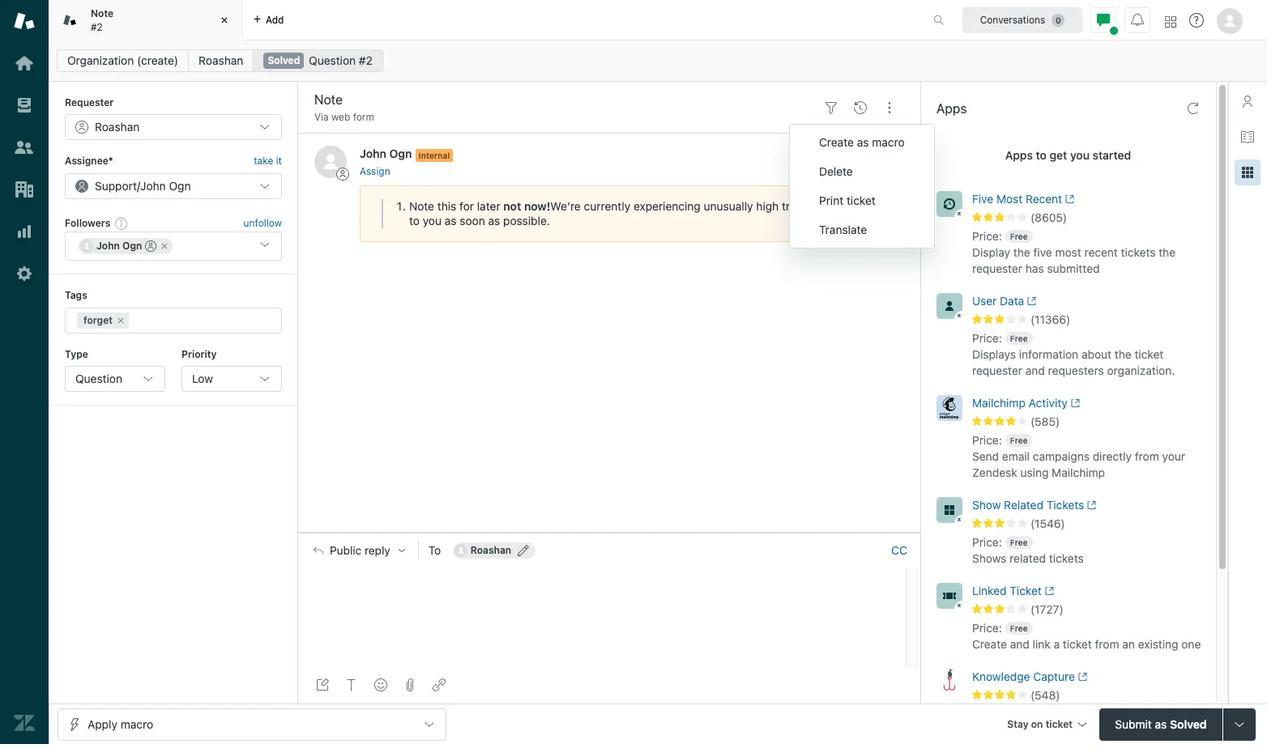 Task type: describe. For each thing, give the bounding box(es) containing it.
customer context image
[[1242, 95, 1255, 108]]

user data image
[[937, 293, 963, 319]]

support
[[95, 179, 137, 193]]

ticket inside the price: free displays information about the ticket requester and requesters organization.
[[1135, 348, 1164, 361]]

question button
[[65, 366, 165, 392]]

web
[[331, 111, 350, 123]]

this
[[437, 199, 457, 213]]

price: free create and link a ticket from an existing one
[[973, 622, 1201, 652]]

mailchimp inside the price: free send email campaigns directly from your zendesk using mailchimp
[[1052, 466, 1105, 480]]

low
[[192, 372, 213, 386]]

1 horizontal spatial solved
[[1170, 718, 1207, 731]]

requester
[[65, 96, 114, 109]]

unfollow
[[244, 217, 282, 229]]

and inside price: free create and link a ticket from an existing one
[[1010, 638, 1030, 652]]

later
[[477, 199, 501, 213]]

via
[[314, 111, 329, 123]]

(opens in a new tab) image for five most recent
[[1063, 195, 1075, 204]]

about
[[1082, 348, 1112, 361]]

show related tickets link
[[973, 498, 1178, 517]]

price: for create
[[973, 622, 1002, 635]]

soon
[[460, 214, 485, 228]]

experiencing
[[634, 199, 701, 213]]

3 stars. 11366 reviews. element
[[973, 313, 1207, 327]]

print
[[819, 194, 844, 207]]

price: for shows
[[973, 536, 1002, 549]]

macro inside menu item
[[872, 135, 905, 149]]

possible.
[[503, 214, 550, 228]]

translate menu item
[[790, 216, 934, 245]]

take it
[[254, 155, 282, 167]]

public
[[330, 544, 362, 557]]

apps to get you started
[[1006, 148, 1132, 162]]

knowledge capture link
[[973, 669, 1178, 689]]

john ogn internal assign
[[360, 147, 450, 177]]

zendesk support image
[[14, 11, 35, 32]]

draft mode image
[[316, 679, 329, 692]]

john ogn link
[[360, 147, 412, 161]]

events image
[[854, 101, 867, 114]]

edit user image
[[518, 545, 529, 556]]

traffic.
[[782, 199, 817, 213]]

on
[[1031, 718, 1043, 731]]

reply
[[365, 544, 390, 557]]

less than a minute ago text field
[[801, 149, 904, 161]]

five most recent link
[[973, 191, 1178, 211]]

(1727)
[[1031, 603, 1064, 617]]

submit
[[1115, 718, 1152, 731]]

(opens in a new tab) image for knowledge capture
[[1075, 673, 1088, 682]]

reporting image
[[14, 221, 35, 242]]

ticket
[[1010, 584, 1042, 598]]

show related tickets
[[973, 498, 1085, 512]]

five most recent image
[[937, 191, 963, 217]]

4 stars. 548 reviews. element
[[973, 689, 1207, 703]]

priority
[[182, 348, 217, 360]]

to
[[429, 543, 441, 557]]

conversations
[[980, 13, 1046, 26]]

tab containing note
[[49, 0, 243, 41]]

(585)
[[1031, 415, 1060, 429]]

requester inside the price: free displays information about the ticket requester and requesters organization.
[[973, 364, 1023, 378]]

organization (create) button
[[57, 49, 189, 72]]

the inside the price: free displays information about the ticket requester and requesters organization.
[[1115, 348, 1132, 361]]

ticket inside price: free create and link a ticket from an existing one
[[1063, 638, 1092, 652]]

stay on ticket button
[[1000, 709, 1093, 744]]

one
[[1182, 638, 1201, 652]]

shows
[[973, 552, 1007, 566]]

less than a minute ago
[[801, 149, 904, 161]]

less
[[801, 149, 820, 161]]

3 stars. 8605 reviews. element
[[973, 211, 1207, 225]]

john inside assignee* element
[[140, 179, 166, 193]]

organization.
[[1107, 364, 1175, 378]]

additional actions image
[[776, 148, 788, 161]]

0 vertical spatial a
[[845, 149, 851, 161]]

public reply
[[330, 544, 390, 557]]

tarashultz49@gmail.com image
[[80, 240, 93, 253]]

note #2
[[91, 7, 114, 33]]

requesters
[[1048, 364, 1104, 378]]

we'll
[[820, 199, 845, 213]]

question for question
[[75, 372, 122, 386]]

(548)
[[1031, 689, 1060, 703]]

(opens in a new tab) image for mailchimp activity
[[1068, 399, 1080, 409]]

question #2
[[309, 53, 373, 67]]

user is an agent image
[[145, 241, 157, 252]]

roashan link
[[188, 49, 254, 72]]

roashan for to
[[471, 544, 512, 556]]

print ticket menu item
[[790, 186, 934, 216]]

views image
[[14, 95, 35, 116]]

john for john ogn internal assign
[[360, 147, 387, 161]]

price: free display the five most recent tickets the requester has submitted
[[973, 229, 1176, 276]]

knowledge
[[973, 670, 1030, 684]]

#2 for note #2
[[91, 21, 103, 33]]

to inside we're currently experiencing unusually high traffic. we'll get back to you as soon as possible.
[[409, 214, 420, 228]]

3 stars. 1546 reviews. element
[[973, 517, 1207, 532]]

assign
[[360, 165, 390, 177]]

delete menu item
[[790, 157, 934, 186]]

0 horizontal spatial the
[[1014, 246, 1031, 259]]

price: free displays information about the ticket requester and requesters organization.
[[973, 331, 1175, 378]]

tickets inside price: free display the five most recent tickets the requester has submitted
[[1121, 246, 1156, 259]]

not
[[503, 199, 521, 213]]

organization
[[67, 53, 134, 67]]

0 vertical spatial get
[[1050, 148, 1068, 162]]

price: for send
[[973, 434, 1002, 447]]

john ogn option
[[79, 238, 173, 255]]

menu containing create as macro
[[789, 124, 935, 249]]

ogn for john ogn internal assign
[[390, 147, 412, 161]]

free for the
[[1010, 232, 1028, 241]]

information
[[1019, 348, 1079, 361]]

note for #2
[[91, 7, 114, 20]]

show related tickets image
[[937, 498, 963, 523]]

free for information
[[1010, 334, 1028, 344]]

john ogn
[[96, 240, 142, 252]]

related
[[1004, 498, 1044, 512]]

high
[[756, 199, 779, 213]]

insert emojis image
[[374, 679, 387, 692]]

3 stars. 1727 reviews. element
[[973, 603, 1207, 617]]

unusually
[[704, 199, 753, 213]]

internal
[[419, 151, 450, 160]]

notifications image
[[1131, 13, 1144, 26]]

linked ticket image
[[937, 583, 963, 609]]

conversations button
[[963, 7, 1083, 33]]

using
[[1021, 466, 1049, 480]]

than
[[822, 149, 843, 161]]

ticket actions image
[[883, 101, 896, 114]]

solved inside 'secondary' element
[[268, 54, 300, 66]]

note for this
[[409, 199, 434, 213]]

tags
[[65, 289, 87, 302]]

secondary element
[[49, 45, 1268, 77]]

link
[[1033, 638, 1051, 652]]

tickets
[[1047, 498, 1085, 512]]

assign button
[[360, 164, 390, 179]]

display
[[973, 246, 1011, 259]]

translate
[[819, 223, 867, 237]]

user
[[973, 294, 997, 308]]

submitted
[[1047, 262, 1100, 276]]

remove image
[[160, 242, 170, 251]]

2 horizontal spatial the
[[1159, 246, 1176, 259]]

main element
[[0, 0, 49, 745]]

(8605)
[[1031, 211, 1067, 224]]

from inside the price: free send email campaigns directly from your zendesk using mailchimp
[[1135, 450, 1160, 464]]

knowledge image
[[1242, 130, 1255, 143]]

related
[[1010, 552, 1046, 566]]

displays
[[973, 348, 1016, 361]]

has
[[1026, 262, 1044, 276]]

organizations image
[[14, 179, 35, 200]]

info on adding followers image
[[115, 217, 128, 230]]

five
[[1034, 246, 1053, 259]]

we're currently experiencing unusually high traffic. we'll get back to you as soon as possible.
[[409, 199, 894, 228]]

button displays agent's chat status as online. image
[[1097, 13, 1110, 26]]

cc
[[892, 543, 908, 557]]



Task type: locate. For each thing, give the bounding box(es) containing it.
0 vertical spatial #2
[[91, 21, 103, 33]]

low button
[[182, 366, 282, 392]]

price: inside price: free shows related tickets
[[973, 536, 1002, 549]]

1 price: from the top
[[973, 229, 1002, 243]]

1 vertical spatial (opens in a new tab) image
[[1085, 501, 1097, 511]]

get help image
[[1190, 13, 1204, 28]]

form
[[353, 111, 374, 123]]

#2 inside 'secondary' element
[[359, 53, 373, 67]]

free down "ticket"
[[1010, 624, 1028, 634]]

4 stars. 585 reviews. element
[[973, 415, 1207, 429]]

to left soon
[[409, 214, 420, 228]]

add
[[266, 13, 284, 26]]

0 horizontal spatial create
[[819, 135, 854, 149]]

1 horizontal spatial tickets
[[1121, 246, 1156, 259]]

1 vertical spatial mailchimp
[[1052, 466, 1105, 480]]

(opens in a new tab) image
[[1025, 297, 1037, 306], [1085, 501, 1097, 511], [1042, 587, 1055, 597]]

ticket inside stay on ticket dropdown button
[[1046, 718, 1073, 731]]

0 vertical spatial ogn
[[390, 147, 412, 161]]

0 vertical spatial macro
[[872, 135, 905, 149]]

format text image
[[345, 679, 358, 692]]

admin image
[[14, 263, 35, 284]]

it
[[276, 155, 282, 167]]

2 vertical spatial roashan
[[471, 544, 512, 556]]

(opens in a new tab) image
[[1063, 195, 1075, 204], [1068, 399, 1080, 409], [1075, 673, 1088, 682]]

ticket inside print ticket menu item
[[847, 194, 876, 207]]

roashan down "close" image
[[199, 53, 243, 67]]

solved
[[268, 54, 300, 66], [1170, 718, 1207, 731]]

and inside the price: free displays information about the ticket requester and requesters organization.
[[1026, 364, 1045, 378]]

mailchimp activity link
[[973, 395, 1178, 415]]

organization (create)
[[67, 53, 178, 67]]

ticket
[[847, 194, 876, 207], [1135, 348, 1164, 361], [1063, 638, 1092, 652], [1046, 718, 1073, 731]]

john inside john ogn internal assign
[[360, 147, 387, 161]]

tickets right recent
[[1121, 246, 1156, 259]]

close image
[[216, 12, 233, 28]]

you inside we're currently experiencing unusually high traffic. we'll get back to you as soon as possible.
[[423, 214, 442, 228]]

1 vertical spatial create
[[973, 638, 1007, 652]]

take it button
[[254, 153, 282, 170]]

create
[[819, 135, 854, 149], [973, 638, 1007, 652]]

#2 up organization
[[91, 21, 103, 33]]

1 horizontal spatial (opens in a new tab) image
[[1042, 587, 1055, 597]]

currently
[[584, 199, 631, 213]]

5 free from the top
[[1010, 624, 1028, 634]]

(opens in a new tab) image up (11366)
[[1025, 297, 1037, 306]]

mailchimp down campaigns
[[1052, 466, 1105, 480]]

1 horizontal spatial a
[[1054, 638, 1060, 652]]

assignee* element
[[65, 173, 282, 199]]

(opens in a new tab) image up (1727)
[[1042, 587, 1055, 597]]

to up recent
[[1036, 148, 1047, 162]]

2 price: from the top
[[973, 331, 1002, 345]]

1 vertical spatial john
[[140, 179, 166, 193]]

now!
[[524, 199, 551, 213]]

mailchimp down displays
[[973, 396, 1026, 410]]

customers image
[[14, 137, 35, 158]]

0 vertical spatial apps
[[937, 101, 967, 116]]

to
[[1036, 148, 1047, 162], [409, 214, 420, 228]]

1 horizontal spatial question
[[309, 53, 356, 67]]

0 vertical spatial create
[[819, 135, 854, 149]]

followers
[[65, 217, 110, 229]]

1 free from the top
[[1010, 232, 1028, 241]]

4 price: from the top
[[973, 536, 1002, 549]]

started
[[1093, 148, 1132, 162]]

0 horizontal spatial from
[[1095, 638, 1120, 652]]

1 horizontal spatial the
[[1115, 348, 1132, 361]]

from inside price: free create and link a ticket from an existing one
[[1095, 638, 1120, 652]]

2 requester from the top
[[973, 364, 1023, 378]]

knowledge capture image
[[937, 669, 963, 695]]

0 horizontal spatial macro
[[121, 718, 153, 731]]

0 vertical spatial john
[[360, 147, 387, 161]]

apps up five most recent
[[1006, 148, 1033, 162]]

(opens in a new tab) image inside mailchimp activity link
[[1068, 399, 1080, 409]]

0 vertical spatial question
[[309, 53, 356, 67]]

roashan
[[199, 53, 243, 67], [95, 120, 140, 134], [471, 544, 512, 556]]

price: for display
[[973, 229, 1002, 243]]

#2
[[91, 21, 103, 33], [359, 53, 373, 67]]

0 vertical spatial requester
[[973, 262, 1023, 276]]

apps right ticket actions image
[[937, 101, 967, 116]]

0 vertical spatial (opens in a new tab) image
[[1025, 297, 1037, 306]]

get started image
[[14, 53, 35, 74]]

1 vertical spatial and
[[1010, 638, 1030, 652]]

apply macro
[[88, 718, 153, 731]]

free up display
[[1010, 232, 1028, 241]]

question down type
[[75, 372, 122, 386]]

public reply button
[[299, 534, 418, 568]]

a right "than"
[[845, 149, 851, 161]]

0 horizontal spatial roashan
[[95, 120, 140, 134]]

free for email
[[1010, 436, 1028, 446]]

1 vertical spatial ogn
[[169, 179, 191, 193]]

solved left displays possible ticket submission types image
[[1170, 718, 1207, 731]]

price: for displays
[[973, 331, 1002, 345]]

(opens in a new tab) image inside show related tickets link
[[1085, 501, 1097, 511]]

john inside john ogn option
[[96, 240, 120, 252]]

question inside 'secondary' element
[[309, 53, 356, 67]]

create as macro menu item
[[790, 128, 934, 157]]

2 horizontal spatial ogn
[[390, 147, 412, 161]]

ticket up organization.
[[1135, 348, 1164, 361]]

3 price: from the top
[[973, 434, 1002, 447]]

add attachment image
[[404, 679, 417, 692]]

(opens in a new tab) image up 4 stars. 585 reviews. element
[[1068, 399, 1080, 409]]

0 horizontal spatial mailchimp
[[973, 396, 1026, 410]]

free inside price: free shows related tickets
[[1010, 538, 1028, 548]]

john right support
[[140, 179, 166, 193]]

apply
[[88, 718, 117, 731]]

5 price: from the top
[[973, 622, 1002, 635]]

menu
[[789, 124, 935, 249]]

1 horizontal spatial create
[[973, 638, 1007, 652]]

solved down "add"
[[268, 54, 300, 66]]

you left started
[[1071, 148, 1090, 162]]

zendesk
[[973, 466, 1018, 480]]

2 horizontal spatial (opens in a new tab) image
[[1085, 501, 1097, 511]]

for
[[460, 199, 474, 213]]

capture
[[1034, 670, 1075, 684]]

free inside the price: free send email campaigns directly from your zendesk using mailchimp
[[1010, 436, 1028, 446]]

mailchimp activity
[[973, 396, 1068, 410]]

1 vertical spatial #2
[[359, 53, 373, 67]]

#2 for question #2
[[359, 53, 373, 67]]

free
[[1010, 232, 1028, 241], [1010, 334, 1028, 344], [1010, 436, 1028, 446], [1010, 538, 1028, 548], [1010, 624, 1028, 634]]

user data link
[[973, 293, 1178, 313]]

the
[[1014, 246, 1031, 259], [1159, 246, 1176, 259], [1115, 348, 1132, 361]]

macro down ticket actions image
[[872, 135, 905, 149]]

free up related
[[1010, 538, 1028, 548]]

price: down linked
[[973, 622, 1002, 635]]

support / john ogn
[[95, 179, 191, 193]]

campaigns
[[1033, 450, 1090, 464]]

1 vertical spatial (opens in a new tab) image
[[1068, 399, 1080, 409]]

1 horizontal spatial from
[[1135, 450, 1160, 464]]

2 horizontal spatial john
[[360, 147, 387, 161]]

via web form
[[314, 111, 374, 123]]

tab
[[49, 0, 243, 41]]

1 horizontal spatial apps
[[1006, 148, 1033, 162]]

price: free shows related tickets
[[973, 536, 1084, 566]]

1 horizontal spatial you
[[1071, 148, 1090, 162]]

ogn up the assign on the left top of the page
[[390, 147, 412, 161]]

note inside 'tabs' 'tab list'
[[91, 7, 114, 20]]

0 vertical spatial tickets
[[1121, 246, 1156, 259]]

price: free send email campaigns directly from your zendesk using mailchimp
[[973, 434, 1186, 480]]

(opens in a new tab) image inside knowledge capture link
[[1075, 673, 1088, 682]]

free for related
[[1010, 538, 1028, 548]]

a right link
[[1054, 638, 1060, 652]]

2 vertical spatial john
[[96, 240, 120, 252]]

tabs tab list
[[49, 0, 917, 41]]

1 horizontal spatial mailchimp
[[1052, 466, 1105, 480]]

1 vertical spatial you
[[423, 214, 442, 228]]

requester down display
[[973, 262, 1023, 276]]

free up displays
[[1010, 334, 1028, 344]]

show
[[973, 498, 1001, 512]]

price: up send
[[973, 434, 1002, 447]]

and down information
[[1026, 364, 1045, 378]]

(opens in a new tab) image inside five most recent link
[[1063, 195, 1075, 204]]

1 vertical spatial question
[[75, 372, 122, 386]]

ogn for john ogn
[[122, 240, 142, 252]]

ticket right on at right bottom
[[1046, 718, 1073, 731]]

1 vertical spatial apps
[[1006, 148, 1033, 162]]

a inside price: free create and link a ticket from an existing one
[[1054, 638, 1060, 652]]

(opens in a new tab) image for show related tickets
[[1085, 501, 1097, 511]]

note
[[91, 7, 114, 20], [409, 199, 434, 213]]

#2 up form
[[359, 53, 373, 67]]

1 vertical spatial note
[[409, 199, 434, 213]]

question inside popup button
[[75, 372, 122, 386]]

note left this
[[409, 199, 434, 213]]

1 horizontal spatial john
[[140, 179, 166, 193]]

ticket up knowledge capture link
[[1063, 638, 1092, 652]]

1 vertical spatial from
[[1095, 638, 1120, 652]]

Subject field
[[311, 90, 814, 109]]

filter image
[[825, 101, 838, 114]]

(1546)
[[1031, 517, 1066, 531]]

2 horizontal spatial roashan
[[471, 544, 512, 556]]

1 vertical spatial roashan
[[95, 120, 140, 134]]

1 vertical spatial requester
[[973, 364, 1023, 378]]

tickets up linked ticket link
[[1049, 552, 1084, 566]]

0 vertical spatial solved
[[268, 54, 300, 66]]

0 horizontal spatial note
[[91, 7, 114, 20]]

remove image
[[116, 316, 126, 325]]

ticket down the delete menu item
[[847, 194, 876, 207]]

requester inside price: free display the five most recent tickets the requester has submitted
[[973, 262, 1023, 276]]

get left 'back'
[[848, 199, 865, 213]]

note up organization
[[91, 7, 114, 20]]

price: inside the price: free displays information about the ticket requester and requesters organization.
[[973, 331, 1002, 345]]

linked ticket link
[[973, 583, 1178, 603]]

displays possible ticket submission types image
[[1233, 718, 1246, 731]]

ogn right /
[[169, 179, 191, 193]]

directly
[[1093, 450, 1132, 464]]

free inside price: free create and link a ticket from an existing one
[[1010, 624, 1028, 634]]

john right tarashultz49@gmail.com image
[[96, 240, 120, 252]]

five
[[973, 192, 994, 206]]

john for john ogn
[[96, 240, 120, 252]]

linked ticket
[[973, 584, 1042, 598]]

0 horizontal spatial apps
[[937, 101, 967, 116]]

1 vertical spatial solved
[[1170, 718, 1207, 731]]

0 vertical spatial roashan
[[199, 53, 243, 67]]

requester down displays
[[973, 364, 1023, 378]]

apps image
[[1242, 166, 1255, 179]]

1 horizontal spatial get
[[1050, 148, 1068, 162]]

(opens in a new tab) image for linked ticket
[[1042, 587, 1055, 597]]

zendesk products image
[[1165, 16, 1177, 27]]

0 horizontal spatial ogn
[[122, 240, 142, 252]]

tickets
[[1121, 246, 1156, 259], [1049, 552, 1084, 566]]

followers element
[[65, 232, 282, 261]]

price: up display
[[973, 229, 1002, 243]]

you down this
[[423, 214, 442, 228]]

the up organization.
[[1115, 348, 1132, 361]]

question for question #2
[[309, 53, 356, 67]]

0 horizontal spatial you
[[423, 214, 442, 228]]

4 free from the top
[[1010, 538, 1028, 548]]

from left the your
[[1135, 450, 1160, 464]]

print ticket
[[819, 194, 876, 207]]

0 horizontal spatial get
[[848, 199, 865, 213]]

stay on ticket
[[1008, 718, 1073, 731]]

0 horizontal spatial to
[[409, 214, 420, 228]]

1 horizontal spatial roashan
[[199, 53, 243, 67]]

1 horizontal spatial macro
[[872, 135, 905, 149]]

avatar image
[[314, 146, 347, 179]]

(opens in a new tab) image inside user data link
[[1025, 297, 1037, 306]]

free for and
[[1010, 624, 1028, 634]]

and left link
[[1010, 638, 1030, 652]]

0 vertical spatial note
[[91, 7, 114, 20]]

a
[[845, 149, 851, 161], [1054, 638, 1060, 652]]

from
[[1135, 450, 1160, 464], [1095, 638, 1120, 652]]

existing
[[1138, 638, 1179, 652]]

the right recent
[[1159, 246, 1176, 259]]

/
[[137, 179, 140, 193]]

0 horizontal spatial (opens in a new tab) image
[[1025, 297, 1037, 306]]

1 horizontal spatial to
[[1036, 148, 1047, 162]]

#2 inside note #2
[[91, 21, 103, 33]]

mailchimp inside mailchimp activity link
[[973, 396, 1026, 410]]

roashan inside requester element
[[95, 120, 140, 134]]

1 vertical spatial get
[[848, 199, 865, 213]]

data
[[1000, 294, 1025, 308]]

ogn inside assignee* element
[[169, 179, 191, 193]]

minute
[[853, 149, 885, 161]]

submit as solved
[[1115, 718, 1207, 731]]

send
[[973, 450, 999, 464]]

0 horizontal spatial a
[[845, 149, 851, 161]]

unfollow button
[[244, 216, 282, 231]]

0 horizontal spatial question
[[75, 372, 122, 386]]

an
[[1123, 638, 1135, 652]]

requester element
[[65, 115, 282, 141]]

user data
[[973, 294, 1025, 308]]

0 horizontal spatial #2
[[91, 21, 103, 33]]

1 horizontal spatial ogn
[[169, 179, 191, 193]]

roashan for requester
[[95, 120, 140, 134]]

price: up displays
[[973, 331, 1002, 345]]

(create)
[[137, 53, 178, 67]]

cc button
[[891, 543, 908, 558]]

five most recent
[[973, 192, 1063, 206]]

the up has
[[1014, 246, 1031, 259]]

price: inside price: free display the five most recent tickets the requester has submitted
[[973, 229, 1002, 243]]

0 horizontal spatial solved
[[268, 54, 300, 66]]

1 vertical spatial macro
[[121, 718, 153, 731]]

2 vertical spatial (opens in a new tab) image
[[1042, 587, 1055, 597]]

1 vertical spatial a
[[1054, 638, 1060, 652]]

free up email
[[1010, 436, 1028, 446]]

(opens in a new tab) image for user data
[[1025, 297, 1037, 306]]

(opens in a new tab) image up 3 stars. 1546 reviews. element
[[1085, 501, 1097, 511]]

0 vertical spatial mailchimp
[[973, 396, 1026, 410]]

free inside price: free display the five most recent tickets the requester has submitted
[[1010, 232, 1028, 241]]

price: inside price: free create and link a ticket from an existing one
[[973, 622, 1002, 635]]

get up recent
[[1050, 148, 1068, 162]]

3 free from the top
[[1010, 436, 1028, 446]]

ogn inside john ogn option
[[122, 240, 142, 252]]

roashan down requester at left
[[95, 120, 140, 134]]

most
[[1056, 246, 1082, 259]]

1 horizontal spatial #2
[[359, 53, 373, 67]]

price: up shows
[[973, 536, 1002, 549]]

(opens in a new tab) image up 4 stars. 548 reviews. element
[[1075, 673, 1088, 682]]

roashan right roashan@gmail.com image
[[471, 544, 512, 556]]

2 free from the top
[[1010, 334, 1028, 344]]

0 vertical spatial from
[[1135, 450, 1160, 464]]

roashan inside 'secondary' element
[[199, 53, 243, 67]]

(opens in a new tab) image inside linked ticket link
[[1042, 587, 1055, 597]]

0 vertical spatial (opens in a new tab) image
[[1063, 195, 1075, 204]]

(11366)
[[1031, 313, 1071, 327]]

0 vertical spatial you
[[1071, 148, 1090, 162]]

(opens in a new tab) image up (8605)
[[1063, 195, 1075, 204]]

1 vertical spatial to
[[409, 214, 420, 228]]

free inside the price: free displays information about the ticket requester and requesters organization.
[[1010, 334, 1028, 344]]

get
[[1050, 148, 1068, 162], [848, 199, 865, 213]]

price: inside the price: free send email campaigns directly from your zendesk using mailchimp
[[973, 434, 1002, 447]]

roashan@gmail.com image
[[454, 544, 467, 557]]

1 vertical spatial tickets
[[1049, 552, 1084, 566]]

1 horizontal spatial note
[[409, 199, 434, 213]]

john up the assign on the left top of the page
[[360, 147, 387, 161]]

tickets inside price: free shows related tickets
[[1049, 552, 1084, 566]]

0 vertical spatial to
[[1036, 148, 1047, 162]]

zendesk image
[[14, 713, 35, 734]]

0 horizontal spatial tickets
[[1049, 552, 1084, 566]]

apps for apps
[[937, 101, 967, 116]]

0 vertical spatial and
[[1026, 364, 1045, 378]]

assignee*
[[65, 155, 113, 167]]

macro right apply
[[121, 718, 153, 731]]

hide composer image
[[603, 526, 616, 539]]

1 requester from the top
[[973, 262, 1023, 276]]

linked
[[973, 584, 1007, 598]]

get inside we're currently experiencing unusually high traffic. we'll get back to you as soon as possible.
[[848, 199, 865, 213]]

create inside menu item
[[819, 135, 854, 149]]

2 vertical spatial (opens in a new tab) image
[[1075, 673, 1088, 682]]

create inside price: free create and link a ticket from an existing one
[[973, 638, 1007, 652]]

from left an
[[1095, 638, 1120, 652]]

add button
[[243, 0, 294, 40]]

mailchimp activity image
[[937, 395, 963, 421]]

as inside menu item
[[857, 135, 869, 149]]

we're
[[551, 199, 581, 213]]

2 vertical spatial ogn
[[122, 240, 142, 252]]

knowledge capture
[[973, 670, 1075, 684]]

apps for apps to get you started
[[1006, 148, 1033, 162]]

add link (cmd k) image
[[433, 679, 446, 692]]

ogn left user is an agent icon
[[122, 240, 142, 252]]

ogn inside john ogn internal assign
[[390, 147, 412, 161]]

back
[[868, 199, 894, 213]]

question up web
[[309, 53, 356, 67]]

0 horizontal spatial john
[[96, 240, 120, 252]]



Task type: vqa. For each thing, say whether or not it's contained in the screenshot.
the Roashan inside Roashan "link"
yes



